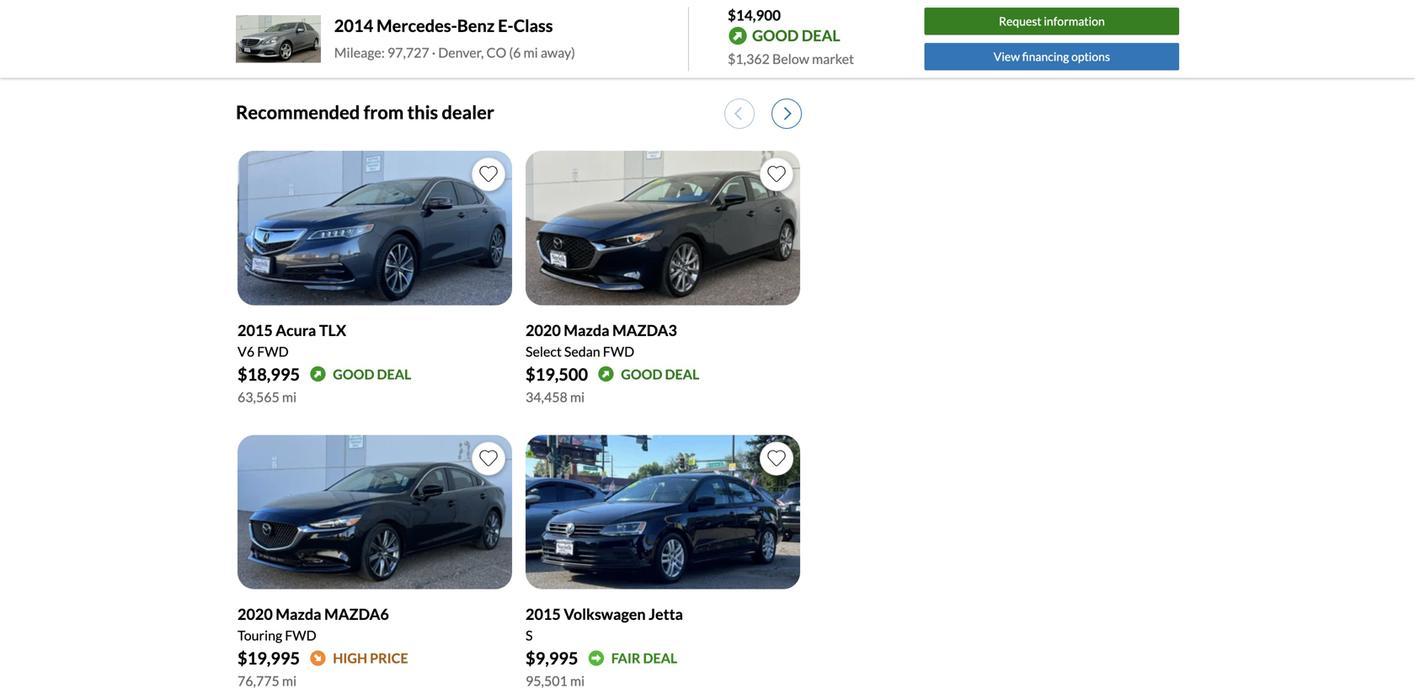 Task type: locate. For each thing, give the bounding box(es) containing it.
good for $18,995
[[333, 366, 374, 382]]

2020 for $19,500
[[526, 321, 561, 339]]

2015 inside 2015 acura tlx v6 fwd
[[238, 321, 273, 339]]

2015 volkswagen jetta image
[[526, 435, 800, 589]]

34,458
[[526, 389, 568, 405]]

2015 volkswagen jetta s
[[526, 605, 683, 644]]

fwd inside 2015 acura tlx v6 fwd
[[257, 343, 289, 360]]

2014 mercedes-benz e-class image
[[236, 15, 321, 63]]

good deal image down 2015 acura tlx v6 fwd
[[310, 366, 326, 382]]

0 horizontal spatial mazda
[[276, 605, 321, 624]]

mi right 95,501
[[570, 673, 585, 689]]

1 horizontal spatial good deal
[[621, 366, 699, 382]]

0 horizontal spatial 2020
[[238, 605, 273, 624]]

to
[[507, 12, 516, 24]]

deal for $18,995
[[377, 366, 411, 382]]

e-
[[498, 15, 514, 36]]

2020
[[526, 321, 561, 339], [238, 605, 273, 624]]

0 vertical spatial 2020
[[526, 321, 561, 339]]

good deal image
[[310, 366, 326, 382], [598, 366, 614, 382]]

price
[[370, 650, 408, 666]]

good down mazda3
[[621, 366, 662, 382]]

2020 inside 2020 mazda mazda3 select sedan fwd
[[526, 321, 561, 339]]

fwd up $18,995
[[257, 343, 289, 360]]

mazda6
[[324, 605, 389, 624]]

2020 up select
[[526, 321, 561, 339]]

volkswagen
[[564, 605, 646, 624]]

(6
[[509, 44, 521, 61]]

mi down $19,500 at the bottom
[[570, 389, 585, 405]]

1 horizontal spatial 2020
[[526, 321, 561, 339]]

co
[[486, 44, 506, 61]]

1 horizontal spatial 2015
[[526, 605, 561, 624]]

good down tlx
[[333, 366, 374, 382]]

from
[[364, 101, 404, 123]]

97,727
[[387, 44, 429, 61]]

mazda up sedan
[[564, 321, 609, 339]]

2014 mercedes-benz e-class mileage: 97,727 · denver, co (6 mi away)
[[334, 15, 575, 61]]

recommended
[[236, 101, 360, 123]]

benz
[[457, 15, 495, 36]]

mi down $19,995
[[282, 673, 297, 689]]

fair deal
[[611, 650, 677, 666]]

fwd for $19,995
[[285, 627, 316, 644]]

1 good deal from the left
[[333, 366, 411, 382]]

good
[[333, 366, 374, 382], [621, 366, 662, 382]]

2015
[[238, 321, 273, 339], [526, 605, 561, 624]]

0 horizontal spatial good deal image
[[310, 366, 326, 382]]

34,458 mi
[[526, 389, 585, 405]]

2015 up v6
[[238, 321, 273, 339]]

$19,500
[[526, 364, 588, 384]]

2020 mazda mazda6 image
[[238, 435, 512, 589]]

·
[[432, 44, 436, 61]]

$19,995
[[238, 648, 300, 669]]

view financing options button
[[925, 43, 1179, 70]]

view financing options
[[994, 49, 1110, 64]]

1 horizontal spatial good
[[621, 366, 662, 382]]

1 horizontal spatial good deal image
[[598, 366, 614, 382]]

mi for $19,995
[[282, 673, 297, 689]]

mi down $18,995
[[282, 389, 297, 405]]

jetta
[[649, 605, 683, 624]]

sedan
[[564, 343, 600, 360]]

1 good from the left
[[333, 366, 374, 382]]

1 good deal image from the left
[[310, 366, 326, 382]]

agree
[[480, 12, 505, 24]]

0 horizontal spatial good deal
[[333, 366, 411, 382]]

good deal
[[333, 366, 411, 382], [621, 366, 699, 382]]

good deal image down sedan
[[598, 366, 614, 382]]

mi right (6
[[524, 44, 538, 61]]

"email
[[410, 12, 439, 24]]

2015 acura tlx v6 fwd
[[238, 321, 346, 360]]

tlx
[[319, 321, 346, 339]]

s
[[526, 627, 533, 644]]

2015 up s
[[526, 605, 561, 624]]

2015 for $18,995
[[238, 321, 273, 339]]

2015 inside the 2015 volkswagen jetta s
[[526, 605, 561, 624]]

mi
[[524, 44, 538, 61], [282, 389, 297, 405], [570, 389, 585, 405], [282, 673, 297, 689], [570, 673, 585, 689]]

recommended from this dealer
[[236, 101, 494, 123]]

95,501 mi
[[526, 673, 585, 689]]

2020 mazda mazda3 select sedan fwd
[[526, 321, 677, 360]]

1 vertical spatial 2020
[[238, 605, 273, 624]]

clicking
[[375, 12, 408, 24]]

0 vertical spatial mazda
[[564, 321, 609, 339]]

fwd
[[257, 343, 289, 360], [603, 343, 634, 360], [285, 627, 316, 644]]

2020 mazda mazda3 image
[[526, 151, 800, 305]]

good deal down tlx
[[333, 366, 411, 382]]

1 vertical spatial mazda
[[276, 605, 321, 624]]

mi for $19,500
[[570, 389, 585, 405]]

fwd up high price icon in the left bottom of the page
[[285, 627, 316, 644]]

1 horizontal spatial mazda
[[564, 321, 609, 339]]

mazda
[[564, 321, 609, 339], [276, 605, 321, 624]]

0 horizontal spatial 2015
[[238, 321, 273, 339]]

mercedes-
[[377, 15, 457, 36]]

2 good deal image from the left
[[598, 366, 614, 382]]

2020 up the touring on the bottom left
[[238, 605, 273, 624]]

mazda inside 2020 mazda mazda6 touring fwd
[[276, 605, 321, 624]]

2 good deal from the left
[[621, 366, 699, 382]]

$1,362
[[728, 51, 770, 67]]

good deal image for $19,500
[[598, 366, 614, 382]]

fwd down mazda3
[[603, 343, 634, 360]]

mazda up the touring on the bottom left
[[276, 605, 321, 624]]

privacy policy link
[[535, 12, 597, 24]]

privacy
[[535, 12, 568, 24]]

2 good from the left
[[621, 366, 662, 382]]

mazda inside 2020 mazda mazda3 select sedan fwd
[[564, 321, 609, 339]]

market
[[812, 51, 854, 67]]

$14,900
[[728, 6, 781, 24]]

2020 inside 2020 mazda mazda6 touring fwd
[[238, 605, 273, 624]]

0 horizontal spatial good
[[333, 366, 374, 382]]

0 vertical spatial 2015
[[238, 321, 273, 339]]

fwd inside 2020 mazda mazda6 touring fwd
[[285, 627, 316, 644]]

good deal down mazda3
[[621, 366, 699, 382]]

policy
[[570, 12, 597, 24]]

v6
[[238, 343, 255, 360]]

deal
[[377, 366, 411, 382], [665, 366, 699, 382], [643, 650, 677, 666]]

1 vertical spatial 2015
[[526, 605, 561, 624]]



Task type: vqa. For each thing, say whether or not it's contained in the screenshot.
the "Use"
no



Task type: describe. For each thing, give the bounding box(es) containing it.
deal for $19,500
[[665, 366, 699, 382]]

$1,362 below market
[[728, 51, 854, 67]]

63,565 mi
[[238, 389, 297, 405]]

by clicking "email me," you agree to our privacy policy
[[362, 12, 597, 24]]

good deal for $18,995
[[333, 366, 411, 382]]

2015 acura tlx image
[[238, 151, 512, 305]]

high
[[333, 650, 367, 666]]

this
[[407, 101, 438, 123]]

touring
[[238, 627, 282, 644]]

good deal for $19,500
[[621, 366, 699, 382]]

2020 mazda mazda6 touring fwd
[[238, 605, 389, 644]]

mazda for $19,995
[[276, 605, 321, 624]]

fwd for $18,995
[[257, 343, 289, 360]]

good for $19,500
[[621, 366, 662, 382]]

request information
[[999, 14, 1105, 28]]

good deal image for $18,995
[[310, 366, 326, 382]]

76,775
[[238, 673, 279, 689]]

mileage:
[[334, 44, 385, 61]]

information
[[1044, 14, 1105, 28]]

options
[[1071, 49, 1110, 64]]

$18,995
[[238, 364, 300, 384]]

fair
[[611, 650, 641, 666]]

fwd inside 2020 mazda mazda3 select sedan fwd
[[603, 343, 634, 360]]

mazda3
[[612, 321, 677, 339]]

fair deal image
[[588, 650, 605, 667]]

scroll right image
[[784, 106, 792, 121]]

good deal
[[752, 26, 840, 45]]

2020 for $19,995
[[238, 605, 273, 624]]

deal for $9,995
[[643, 650, 677, 666]]

you
[[461, 12, 478, 24]]

mi for $9,995
[[570, 673, 585, 689]]

our
[[518, 12, 533, 24]]

denver,
[[438, 44, 484, 61]]

good
[[752, 26, 799, 45]]

request
[[999, 14, 1042, 28]]

acura
[[276, 321, 316, 339]]

view
[[994, 49, 1020, 64]]

high price
[[333, 650, 408, 666]]

financing
[[1022, 49, 1069, 64]]

class
[[514, 15, 553, 36]]

2015 for $9,995
[[526, 605, 561, 624]]

high price image
[[310, 650, 326, 667]]

below
[[772, 51, 809, 67]]

$9,995
[[526, 648, 578, 669]]

76,775 mi
[[238, 673, 297, 689]]

2014
[[334, 15, 373, 36]]

away)
[[541, 44, 575, 61]]

select
[[526, 343, 562, 360]]

me,"
[[441, 12, 459, 24]]

mi inside the 2014 mercedes-benz e-class mileage: 97,727 · denver, co (6 mi away)
[[524, 44, 538, 61]]

request information button
[[925, 8, 1179, 35]]

deal
[[802, 26, 840, 45]]

mi for $18,995
[[282, 389, 297, 405]]

63,565
[[238, 389, 279, 405]]

scroll left image
[[735, 106, 742, 121]]

dealer
[[442, 101, 494, 123]]

mazda for $19,500
[[564, 321, 609, 339]]

95,501
[[526, 673, 568, 689]]

by
[[362, 12, 373, 24]]



